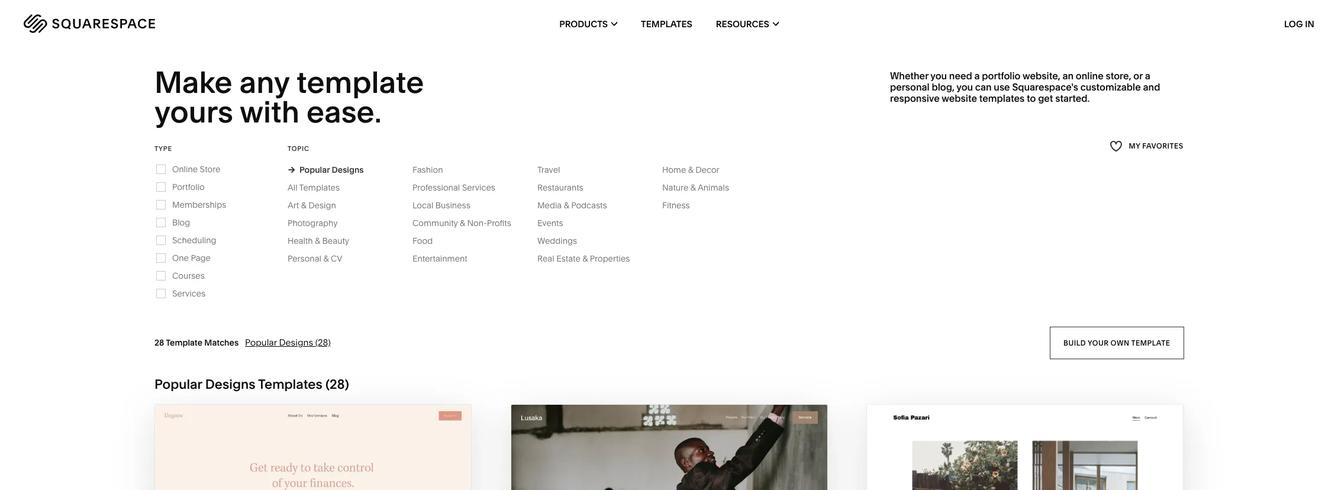 Task type: vqa. For each thing, say whether or not it's contained in the screenshot.
Ecommerce
no



Task type: describe. For each thing, give the bounding box(es) containing it.
website
[[942, 93, 978, 104]]

squarespace logo link
[[24, 14, 282, 33]]

non-
[[468, 218, 487, 228]]

template inside button
[[1132, 338, 1171, 347]]

lusaka image
[[511, 405, 827, 490]]

local
[[413, 200, 434, 211]]

squarespace logo image
[[24, 14, 155, 33]]

personal
[[288, 253, 322, 264]]

media
[[538, 200, 562, 211]]

with
[[240, 94, 300, 131]]

squarespace's
[[1013, 81, 1079, 93]]

nature & animals link
[[663, 182, 741, 193]]

(28)
[[315, 337, 331, 348]]

local business
[[413, 200, 471, 211]]

resources
[[716, 18, 770, 29]]

0 vertical spatial services
[[462, 182, 496, 193]]

real
[[538, 253, 555, 264]]

fashion
[[413, 164, 443, 175]]

all
[[288, 182, 298, 193]]

started.
[[1056, 93, 1090, 104]]

in
[[1306, 18, 1315, 29]]

nature & animals
[[663, 182, 730, 193]]

& for decor
[[688, 164, 694, 175]]

lusaka element
[[511, 405, 827, 490]]

pazari element
[[868, 405, 1184, 490]]

designs for popular designs templates ( 28 )
[[205, 376, 256, 392]]

degraw image
[[155, 405, 471, 490]]

1 horizontal spatial you
[[957, 81, 974, 93]]

popular designs link
[[288, 164, 364, 175]]

products
[[560, 18, 608, 29]]

build your own template button
[[1050, 327, 1184, 359]]

& for podcasts
[[564, 200, 570, 211]]

fashion link
[[413, 164, 455, 175]]

art & design link
[[288, 200, 348, 211]]

popular for popular designs
[[300, 164, 330, 175]]

responsive
[[891, 93, 940, 104]]

nature
[[663, 182, 689, 193]]

whether you need a portfolio website, an online store, or a personal blog, you can use squarespace's customizable and responsive website templates to get started.
[[891, 70, 1161, 104]]

all templates
[[288, 182, 340, 193]]

& for beauty
[[315, 236, 320, 246]]

home & decor
[[663, 164, 720, 175]]

fitness link
[[663, 200, 702, 211]]

resources button
[[716, 0, 779, 47]]

template
[[166, 337, 203, 348]]

templates
[[980, 93, 1025, 104]]

real estate & properties
[[538, 253, 630, 264]]

online
[[1076, 70, 1104, 82]]

type
[[155, 144, 172, 153]]

community & non-profits link
[[413, 218, 523, 228]]

all templates link
[[288, 182, 352, 193]]

food
[[413, 236, 433, 246]]

2 a from the left
[[1146, 70, 1151, 82]]

1 vertical spatial templates
[[299, 182, 340, 193]]

designs for popular designs (28)
[[279, 337, 313, 348]]

photography
[[288, 218, 338, 228]]

2 vertical spatial templates
[[258, 376, 323, 392]]

)
[[345, 376, 349, 392]]

professional services link
[[413, 182, 507, 193]]

templates link
[[641, 0, 693, 47]]

profits
[[487, 218, 512, 228]]

properties
[[590, 253, 630, 264]]

your
[[1088, 338, 1109, 347]]

entertainment link
[[413, 253, 479, 264]]

popular designs templates ( 28 )
[[155, 376, 349, 392]]

yours
[[155, 94, 233, 131]]

design
[[309, 200, 336, 211]]

need
[[950, 70, 973, 82]]

popular designs
[[300, 164, 364, 175]]

personal
[[891, 81, 930, 93]]

1 a from the left
[[975, 70, 980, 82]]

media & podcasts
[[538, 200, 607, 211]]

health
[[288, 236, 313, 246]]

28 template matches
[[155, 337, 239, 348]]

podcasts
[[572, 200, 607, 211]]

page
[[191, 253, 211, 263]]

can
[[976, 81, 992, 93]]

template inside make any template yours with ease.
[[297, 64, 424, 101]]

popular for popular designs templates ( 28 )
[[155, 376, 202, 392]]

home & decor link
[[663, 164, 732, 175]]

ease.
[[307, 94, 382, 131]]

entertainment
[[413, 253, 468, 264]]

build
[[1064, 338, 1086, 347]]

personal & cv link
[[288, 253, 354, 264]]

& for animals
[[691, 182, 696, 193]]

food link
[[413, 236, 445, 246]]

0 horizontal spatial 28
[[155, 337, 164, 348]]

weddings
[[538, 236, 577, 246]]

real estate & properties link
[[538, 253, 642, 264]]



Task type: locate. For each thing, give the bounding box(es) containing it.
media & podcasts link
[[538, 200, 619, 211]]

28 down the (28)
[[330, 376, 345, 392]]

products button
[[560, 0, 618, 47]]

log             in
[[1285, 18, 1315, 29]]

1 vertical spatial 28
[[330, 376, 345, 392]]

website,
[[1023, 70, 1061, 82]]

store
[[200, 164, 221, 175]]

art & design
[[288, 200, 336, 211]]

log             in link
[[1285, 18, 1315, 29]]

& right media
[[564, 200, 570, 211]]

0 horizontal spatial designs
[[205, 376, 256, 392]]

one
[[172, 253, 189, 263]]

0 horizontal spatial a
[[975, 70, 980, 82]]

0 vertical spatial popular
[[300, 164, 330, 175]]

services down courses
[[172, 288, 206, 299]]

& left non-
[[460, 218, 465, 228]]

photography link
[[288, 218, 350, 228]]

& left cv
[[324, 253, 329, 264]]

blog,
[[932, 81, 955, 93]]

health & beauty
[[288, 236, 349, 246]]

events link
[[538, 218, 575, 228]]

&
[[688, 164, 694, 175], [691, 182, 696, 193], [301, 200, 307, 211], [564, 200, 570, 211], [460, 218, 465, 228], [315, 236, 320, 246], [324, 253, 329, 264], [583, 253, 588, 264]]

0 horizontal spatial popular
[[155, 376, 202, 392]]

my favorites
[[1130, 142, 1184, 151]]

0 vertical spatial designs
[[332, 164, 364, 175]]

decor
[[696, 164, 720, 175]]

a
[[975, 70, 980, 82], [1146, 70, 1151, 82]]

0 vertical spatial templates
[[641, 18, 693, 29]]

popular designs (28)
[[245, 337, 331, 348]]

services
[[462, 182, 496, 193], [172, 288, 206, 299]]

courses
[[172, 270, 205, 281]]

& right estate
[[583, 253, 588, 264]]

1 horizontal spatial designs
[[279, 337, 313, 348]]

my favorites link
[[1110, 138, 1184, 154]]

& for design
[[301, 200, 307, 211]]

popular for popular designs (28)
[[245, 337, 277, 348]]

travel link
[[538, 164, 572, 175]]

art
[[288, 200, 299, 211]]

community & non-profits
[[413, 218, 512, 228]]

to
[[1027, 93, 1037, 104]]

online store
[[172, 164, 221, 175]]

restaurants
[[538, 182, 584, 193]]

you left can
[[957, 81, 974, 93]]

popular right matches
[[245, 337, 277, 348]]

local business link
[[413, 200, 482, 211]]

designs for popular designs
[[332, 164, 364, 175]]

degraw element
[[155, 405, 471, 490]]

& right art at the left top
[[301, 200, 307, 211]]

services up business
[[462, 182, 496, 193]]

own
[[1111, 338, 1130, 347]]

1 horizontal spatial 28
[[330, 376, 345, 392]]

2 vertical spatial designs
[[205, 376, 256, 392]]

& right 'health'
[[315, 236, 320, 246]]

memberships
[[172, 199, 226, 210]]

log
[[1285, 18, 1304, 29]]

designs down matches
[[205, 376, 256, 392]]

popular designs (28) link
[[245, 337, 331, 348]]

& right nature
[[691, 182, 696, 193]]

designs left the (28)
[[279, 337, 313, 348]]

animals
[[698, 182, 730, 193]]

events
[[538, 218, 564, 228]]

(
[[326, 376, 330, 392]]

& right the home
[[688, 164, 694, 175]]

popular down template
[[155, 376, 202, 392]]

1 vertical spatial popular
[[245, 337, 277, 348]]

0 vertical spatial template
[[297, 64, 424, 101]]

topic
[[288, 144, 310, 153]]

1 vertical spatial template
[[1132, 338, 1171, 347]]

make any template yours with ease.
[[155, 64, 431, 131]]

& for cv
[[324, 253, 329, 264]]

you left need
[[931, 70, 948, 82]]

28 left template
[[155, 337, 164, 348]]

favorites
[[1143, 142, 1184, 151]]

travel
[[538, 164, 560, 175]]

2 vertical spatial popular
[[155, 376, 202, 392]]

home
[[663, 164, 686, 175]]

online
[[172, 164, 198, 175]]

popular up all templates
[[300, 164, 330, 175]]

2 horizontal spatial popular
[[300, 164, 330, 175]]

weddings link
[[538, 236, 589, 246]]

portfolio
[[172, 182, 205, 192]]

personal & cv
[[288, 253, 343, 264]]

1 vertical spatial designs
[[279, 337, 313, 348]]

1 horizontal spatial template
[[1132, 338, 1171, 347]]

1 vertical spatial services
[[172, 288, 206, 299]]

a right need
[[975, 70, 980, 82]]

0 horizontal spatial template
[[297, 64, 424, 101]]

0 horizontal spatial services
[[172, 288, 206, 299]]

template
[[297, 64, 424, 101], [1132, 338, 1171, 347]]

2 horizontal spatial designs
[[332, 164, 364, 175]]

pazari image
[[868, 405, 1184, 490]]

build your own template
[[1064, 338, 1171, 347]]

a right or
[[1146, 70, 1151, 82]]

1 horizontal spatial popular
[[245, 337, 277, 348]]

1 horizontal spatial a
[[1146, 70, 1151, 82]]

professional
[[413, 182, 460, 193]]

0 horizontal spatial you
[[931, 70, 948, 82]]

get
[[1039, 93, 1054, 104]]

cv
[[331, 253, 343, 264]]

business
[[436, 200, 471, 211]]

designs up all templates link
[[332, 164, 364, 175]]

use
[[994, 81, 1011, 93]]

0 vertical spatial 28
[[155, 337, 164, 348]]

matches
[[205, 337, 239, 348]]

professional services
[[413, 182, 496, 193]]

my
[[1130, 142, 1141, 151]]

1 horizontal spatial services
[[462, 182, 496, 193]]

an
[[1063, 70, 1074, 82]]

community
[[413, 218, 458, 228]]

portfolio
[[983, 70, 1021, 82]]

store,
[[1106, 70, 1132, 82]]

beauty
[[322, 236, 349, 246]]

& for non-
[[460, 218, 465, 228]]

any
[[240, 64, 290, 101]]



